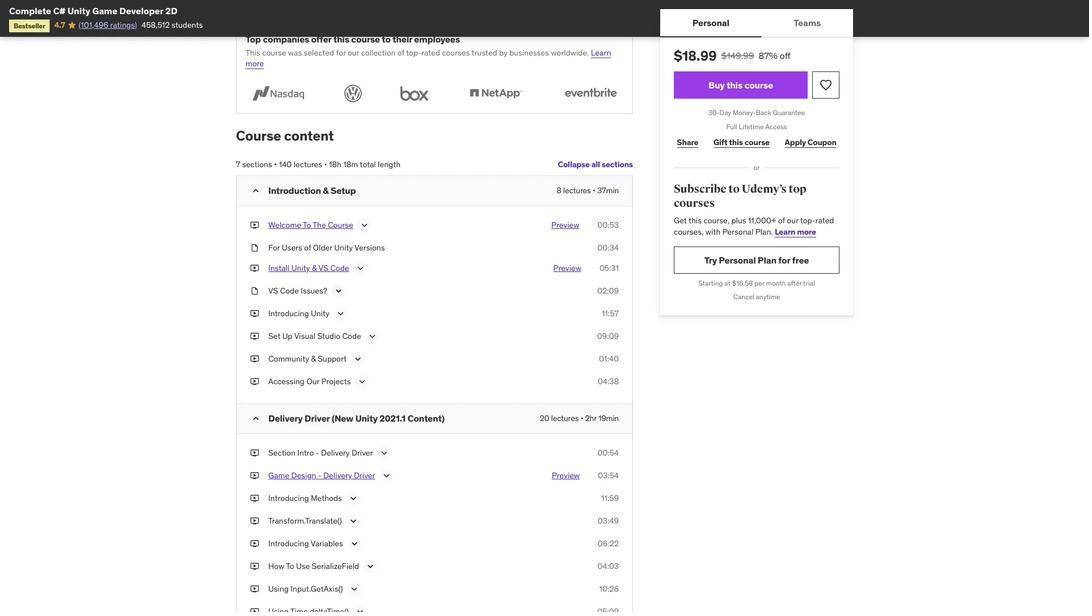 Task type: describe. For each thing, give the bounding box(es) containing it.
show lecture description image for accessing our projects
[[357, 376, 368, 388]]

course down companies
[[262, 47, 286, 57]]

1 vertical spatial code
[[280, 286, 299, 296]]

coupon
[[808, 137, 837, 148]]

11,000+
[[748, 216, 776, 226]]

04:03
[[598, 562, 619, 572]]

$149.99
[[721, 50, 754, 61]]

& for setup
[[323, 185, 329, 196]]

140
[[279, 159, 292, 169]]

rated inside 'get this course, plus 11,000+ of our top-rated courses, with personal plan.'
[[816, 216, 834, 226]]

course,
[[704, 216, 730, 226]]

welcome
[[268, 220, 301, 230]]

worldwide.
[[551, 47, 589, 57]]

unity right '(new'
[[355, 413, 378, 424]]

section
[[268, 448, 296, 458]]

top- inside 'get this course, plus 11,000+ of our top-rated courses, with personal plan.'
[[800, 216, 816, 226]]

0 vertical spatial driver
[[305, 413, 330, 424]]

employees
[[414, 33, 460, 45]]

09:09
[[597, 331, 619, 341]]

intro
[[297, 448, 314, 458]]

collapse all sections button
[[558, 153, 633, 176]]

0 vertical spatial course
[[236, 127, 281, 144]]

code for set up visual studio code
[[342, 331, 361, 341]]

of inside 'get this course, plus 11,000+ of our top-rated courses, with personal plan.'
[[778, 216, 785, 226]]

this for gift
[[729, 137, 743, 148]]

for inside 'link'
[[779, 254, 790, 266]]

8
[[557, 186, 562, 196]]

nasdaq image
[[246, 83, 311, 104]]

lectures for introduction & setup
[[563, 186, 591, 196]]

code for install unity & vs code
[[330, 263, 349, 273]]

learn for top companies offer this course to their employees
[[591, 47, 611, 57]]

02:09
[[597, 286, 619, 296]]

learn more link for subscribe to udemy's top courses
[[775, 227, 816, 237]]

install
[[268, 263, 290, 273]]

ratings)
[[110, 20, 137, 30]]

or
[[754, 163, 760, 172]]

01:40
[[599, 354, 619, 364]]

00:54
[[598, 448, 619, 458]]

- for design
[[318, 471, 322, 481]]

small image for introduction & setup
[[250, 185, 262, 197]]

06:22
[[598, 539, 619, 549]]

get this course, plus 11,000+ of our top-rated courses, with personal plan.
[[674, 216, 834, 237]]

free
[[792, 254, 809, 266]]

per
[[755, 279, 765, 288]]

this
[[246, 47, 260, 57]]

(101,496 ratings)
[[79, 20, 137, 30]]

netapp image
[[463, 83, 529, 104]]

show lecture description image for introducing methods
[[348, 493, 359, 505]]

20 lectures • 2hr 19min
[[540, 414, 619, 424]]

20
[[540, 414, 549, 424]]

apply
[[785, 137, 806, 148]]

- for intro
[[316, 448, 319, 458]]

trusted
[[472, 47, 497, 57]]

preview for 03:54
[[552, 471, 580, 481]]

30-
[[709, 108, 720, 117]]

subscribe
[[674, 182, 727, 196]]

87%
[[759, 50, 778, 61]]

xsmall image for community & support
[[250, 354, 259, 365]]

8 xsmall image from the top
[[250, 539, 259, 550]]

students
[[172, 20, 203, 30]]

458,512
[[142, 20, 170, 30]]

course inside button
[[745, 79, 773, 91]]

their
[[393, 33, 412, 45]]

tab list containing personal
[[660, 9, 853, 37]]

6 xsmall image from the top
[[250, 448, 259, 459]]

introduction
[[268, 185, 321, 196]]

to for how
[[286, 562, 294, 572]]

to for welcome
[[303, 220, 311, 230]]

to inside subscribe to udemy's top courses
[[729, 182, 740, 196]]

& inside 'button'
[[312, 263, 317, 273]]

8 xsmall image from the top
[[250, 607, 259, 613]]

starting
[[699, 279, 723, 288]]

unity inside 'button'
[[292, 263, 310, 273]]

content
[[284, 127, 334, 144]]

collapse
[[558, 159, 590, 169]]

try personal plan for free link
[[674, 247, 840, 274]]

anytime
[[756, 293, 780, 302]]

4.7
[[54, 20, 65, 30]]

preview for 00:53
[[551, 220, 580, 230]]

game inside game design - delivery driver button
[[268, 471, 289, 481]]

3 xsmall image from the top
[[250, 286, 259, 297]]

after
[[788, 279, 802, 288]]

learn more link for top companies offer this course to their employees
[[246, 47, 611, 69]]

xsmall image for transform.translate()
[[250, 516, 259, 527]]

sections inside dropdown button
[[602, 159, 633, 169]]

install unity & vs code
[[268, 263, 349, 273]]

share
[[677, 137, 699, 148]]

this right 'offer'
[[333, 33, 349, 45]]

how to use serializefield
[[268, 562, 359, 572]]

off
[[780, 50, 791, 61]]

starting at $16.58 per month after trial cancel anytime
[[699, 279, 815, 302]]

accessing
[[268, 377, 305, 387]]

this for buy
[[727, 79, 743, 91]]

18h 18m
[[329, 159, 358, 169]]

0 vertical spatial lectures
[[294, 159, 322, 169]]

10:26
[[599, 584, 619, 595]]

companies
[[263, 33, 309, 45]]

personal inside 'link'
[[719, 254, 756, 266]]

00:53
[[598, 220, 619, 230]]

how
[[268, 562, 284, 572]]

delivery for intro
[[321, 448, 350, 458]]

apply coupon button
[[782, 131, 840, 154]]

total
[[360, 159, 376, 169]]

0 vertical spatial delivery
[[268, 413, 303, 424]]

driver for intro
[[352, 448, 373, 458]]

try personal plan for free
[[705, 254, 809, 266]]

users
[[282, 243, 302, 253]]

introducing for introduction
[[268, 309, 309, 319]]

course up collection
[[351, 33, 380, 45]]

0 horizontal spatial our
[[348, 47, 359, 57]]

small image for delivery driver (new unity 2021.1 content)
[[250, 413, 262, 425]]

community
[[268, 354, 309, 364]]

37min
[[597, 186, 619, 196]]

preview for 05:31
[[553, 263, 582, 273]]

1 xsmall image from the top
[[250, 243, 259, 254]]

show lecture description image for introducing variables
[[349, 539, 360, 550]]

studio
[[317, 331, 341, 341]]

projects
[[321, 377, 351, 387]]

set
[[268, 331, 281, 341]]

up
[[282, 331, 293, 341]]

top companies offer this course to their employees
[[246, 33, 460, 45]]

19min
[[599, 414, 619, 424]]

2 vertical spatial of
[[304, 243, 311, 253]]

1 horizontal spatial of
[[398, 47, 405, 57]]

0 vertical spatial game
[[92, 5, 117, 16]]

introducing unity
[[268, 309, 330, 319]]

4 xsmall image from the top
[[250, 308, 259, 319]]

collapse all sections
[[558, 159, 633, 169]]

design
[[291, 471, 316, 481]]



Task type: vqa. For each thing, say whether or not it's contained in the screenshot.


Task type: locate. For each thing, give the bounding box(es) containing it.
1 horizontal spatial learn
[[775, 227, 796, 237]]

this up courses,
[[689, 216, 702, 226]]

0 horizontal spatial to
[[382, 33, 391, 45]]

developer
[[119, 5, 163, 16]]

introduction & setup
[[268, 185, 356, 196]]

delivery up game design - delivery driver
[[321, 448, 350, 458]]

methods
[[311, 494, 342, 504]]

tab list
[[660, 9, 853, 37]]

1 vertical spatial to
[[729, 182, 740, 196]]

month
[[766, 279, 786, 288]]

more for top companies offer this course to their employees
[[246, 58, 264, 69]]

2 vertical spatial code
[[342, 331, 361, 341]]

lifetime
[[739, 122, 764, 131]]

learn more for subscribe to udemy's top courses
[[775, 227, 816, 237]]

1 horizontal spatial game
[[268, 471, 289, 481]]

1 horizontal spatial courses
[[674, 197, 715, 211]]

2 sections from the left
[[242, 159, 272, 169]]

1 vertical spatial of
[[778, 216, 785, 226]]

teams
[[794, 17, 821, 28]]

0 horizontal spatial courses
[[442, 47, 470, 57]]

• for 8 lectures • 37min
[[593, 186, 596, 196]]

1 vertical spatial preview
[[553, 263, 582, 273]]

1 horizontal spatial to
[[729, 182, 740, 196]]

to up collection
[[382, 33, 391, 45]]

share button
[[674, 131, 702, 154]]

1 vertical spatial game
[[268, 471, 289, 481]]

8 lectures • 37min
[[557, 186, 619, 196]]

course
[[351, 33, 380, 45], [262, 47, 286, 57], [745, 79, 773, 91], [745, 137, 770, 148]]

vs
[[319, 263, 328, 273], [268, 286, 278, 296]]

0 horizontal spatial learn
[[591, 47, 611, 57]]

2 vertical spatial delivery
[[323, 471, 352, 481]]

length
[[378, 159, 401, 169]]

collection
[[361, 47, 396, 57]]

0 horizontal spatial more
[[246, 58, 264, 69]]

game design - delivery driver
[[268, 471, 375, 481]]

money-
[[733, 108, 756, 117]]

2 introducing from the top
[[268, 494, 309, 504]]

delivery up "section"
[[268, 413, 303, 424]]

1 vertical spatial more
[[797, 227, 816, 237]]

0 vertical spatial preview
[[551, 220, 580, 230]]

lectures for delivery driver (new unity 2021.1 content)
[[551, 414, 579, 424]]

2 vertical spatial &
[[311, 354, 316, 364]]

input.getaxis()
[[291, 584, 343, 595]]

this inside button
[[727, 79, 743, 91]]

& down older
[[312, 263, 317, 273]]

1 vertical spatial to
[[286, 562, 294, 572]]

gift this course
[[714, 137, 770, 148]]

more for subscribe to udemy's top courses
[[797, 227, 816, 237]]

of left older
[[304, 243, 311, 253]]

1 vertical spatial courses
[[674, 197, 715, 211]]

0 horizontal spatial sections
[[242, 159, 272, 169]]

xsmall image left introducing variables
[[250, 539, 259, 550]]

1 vertical spatial lectures
[[563, 186, 591, 196]]

1 vertical spatial small image
[[250, 413, 262, 425]]

2 vertical spatial preview
[[552, 471, 580, 481]]

0 horizontal spatial learn more
[[246, 47, 611, 69]]

0 vertical spatial vs
[[319, 263, 328, 273]]

personal inside 'get this course, plus 11,000+ of our top-rated courses, with personal plan.'
[[723, 227, 754, 237]]

0 vertical spatial code
[[330, 263, 349, 273]]

1 xsmall image from the top
[[250, 220, 259, 231]]

0 vertical spatial learn more
[[246, 47, 611, 69]]

1 vertical spatial course
[[328, 220, 353, 230]]

1 vertical spatial for
[[779, 254, 790, 266]]

(101,496
[[79, 20, 108, 30]]

1 horizontal spatial learn more link
[[775, 227, 816, 237]]

1 horizontal spatial top-
[[800, 216, 816, 226]]

1 horizontal spatial learn more
[[775, 227, 816, 237]]

learn more down employees
[[246, 47, 611, 69]]

1 horizontal spatial course
[[328, 220, 353, 230]]

xsmall image left "section"
[[250, 448, 259, 459]]

this right gift
[[729, 137, 743, 148]]

11:59
[[601, 494, 619, 504]]

c#
[[53, 5, 65, 16]]

full
[[727, 122, 737, 131]]

5 xsmall image from the top
[[250, 516, 259, 527]]

driver
[[305, 413, 330, 424], [352, 448, 373, 458], [354, 471, 375, 481]]

- inside button
[[318, 471, 322, 481]]

show lecture description image for introducing unity
[[335, 308, 347, 320]]

& left setup
[[323, 185, 329, 196]]

• left 18h 18m
[[324, 159, 327, 169]]

1 vertical spatial delivery
[[321, 448, 350, 458]]

04:38
[[598, 377, 619, 387]]

volkswagen image
[[341, 83, 366, 104]]

2 vertical spatial lectures
[[551, 414, 579, 424]]

unity right older
[[334, 243, 353, 253]]

introducing variables
[[268, 539, 343, 549]]

1 horizontal spatial rated
[[816, 216, 834, 226]]

preview down 8
[[551, 220, 580, 230]]

code left 'issues?'
[[280, 286, 299, 296]]

2 horizontal spatial of
[[778, 216, 785, 226]]

2d
[[165, 5, 177, 16]]

complete
[[9, 5, 51, 16]]

1 vertical spatial &
[[312, 263, 317, 273]]

introducing
[[268, 309, 309, 319], [268, 494, 309, 504], [268, 539, 309, 549]]

delivery for design
[[323, 471, 352, 481]]

apply coupon
[[785, 137, 837, 148]]

0 horizontal spatial learn more link
[[246, 47, 611, 69]]

day
[[720, 108, 731, 117]]

this for get
[[689, 216, 702, 226]]

delivery inside button
[[323, 471, 352, 481]]

0 vertical spatial of
[[398, 47, 405, 57]]

was
[[288, 47, 302, 57]]

courses inside subscribe to udemy's top courses
[[674, 197, 715, 211]]

0 horizontal spatial rated
[[421, 47, 440, 57]]

show lecture description image for section intro - delivery driver
[[379, 448, 390, 459]]

guarantee
[[773, 108, 805, 117]]

1 horizontal spatial to
[[303, 220, 311, 230]]

1 horizontal spatial for
[[779, 254, 790, 266]]

driver down section intro - delivery driver
[[354, 471, 375, 481]]

complete c# unity game developer 2d
[[9, 5, 177, 16]]

delivery up the methods
[[323, 471, 352, 481]]

more down this
[[246, 58, 264, 69]]

introducing for delivery
[[268, 539, 309, 549]]

delivery
[[268, 413, 303, 424], [321, 448, 350, 458], [323, 471, 352, 481]]

at
[[725, 279, 731, 288]]

6 xsmall image from the top
[[250, 561, 259, 572]]

0 vertical spatial courses
[[442, 47, 470, 57]]

03:49
[[598, 516, 619, 526]]

xsmall image left for
[[250, 243, 259, 254]]

wishlist image
[[819, 78, 833, 92]]

0 horizontal spatial course
[[236, 127, 281, 144]]

for left free
[[779, 254, 790, 266]]

learn more for top companies offer this course to their employees
[[246, 47, 611, 69]]

plan.
[[756, 227, 773, 237]]

course up 7
[[236, 127, 281, 144]]

xsmall image left introducing unity
[[250, 308, 259, 319]]

7 xsmall image from the top
[[250, 471, 259, 482]]

personal down plus
[[723, 227, 754, 237]]

learn right plan. at the right of page
[[775, 227, 796, 237]]

2 vertical spatial introducing
[[268, 539, 309, 549]]

1 horizontal spatial sections
[[602, 159, 633, 169]]

0 vertical spatial &
[[323, 185, 329, 196]]

1 vertical spatial driver
[[352, 448, 373, 458]]

1 vertical spatial -
[[318, 471, 322, 481]]

learn more link down employees
[[246, 47, 611, 69]]

• left 140
[[274, 159, 277, 169]]

game down "section"
[[268, 471, 289, 481]]

1 vertical spatial learn
[[775, 227, 796, 237]]

introducing up the up
[[268, 309, 309, 319]]

0 horizontal spatial vs
[[268, 286, 278, 296]]

1 horizontal spatial vs
[[319, 263, 328, 273]]

community & support
[[268, 354, 347, 364]]

game up (101,496 ratings)
[[92, 5, 117, 16]]

vs inside 'button'
[[319, 263, 328, 273]]

0 vertical spatial top-
[[406, 47, 421, 57]]

courses down employees
[[442, 47, 470, 57]]

transform.translate()
[[268, 516, 342, 526]]

driver inside button
[[354, 471, 375, 481]]

0 vertical spatial to
[[382, 33, 391, 45]]

driver down delivery driver (new unity 2021.1 content)
[[352, 448, 373, 458]]

3 xsmall image from the top
[[250, 354, 259, 365]]

box image
[[395, 83, 433, 104]]

more inside the learn more
[[246, 58, 264, 69]]

of right 11,000+
[[778, 216, 785, 226]]

• for 20 lectures • 2hr 19min
[[581, 414, 584, 424]]

4 xsmall image from the top
[[250, 493, 259, 504]]

xsmall image
[[250, 220, 259, 231], [250, 331, 259, 342], [250, 354, 259, 365], [250, 493, 259, 504], [250, 516, 259, 527], [250, 561, 259, 572], [250, 584, 259, 595], [250, 607, 259, 613]]

0 vertical spatial small image
[[250, 185, 262, 197]]

driver for design
[[354, 471, 375, 481]]

1 vertical spatial top-
[[800, 216, 816, 226]]

code inside 'button'
[[330, 263, 349, 273]]

show lecture description image right "variables"
[[349, 539, 360, 550]]

1 vertical spatial our
[[787, 216, 799, 226]]

show lecture description image right serializefield
[[365, 561, 376, 573]]

of down their
[[398, 47, 405, 57]]

• for 7 sections • 140 lectures • 18h 18m total length
[[274, 159, 277, 169]]

- right design
[[318, 471, 322, 481]]

vs down install
[[268, 286, 278, 296]]

variables
[[311, 539, 343, 549]]

show lecture description image
[[335, 308, 347, 320], [357, 376, 368, 388], [379, 448, 390, 459], [348, 493, 359, 505], [349, 539, 360, 550], [365, 561, 376, 573]]

content)
[[408, 413, 445, 424]]

introducing up how
[[268, 539, 309, 549]]

this right the buy at right top
[[727, 79, 743, 91]]

2 vertical spatial personal
[[719, 254, 756, 266]]

learn more up free
[[775, 227, 816, 237]]

to left the
[[303, 220, 311, 230]]

xsmall image left design
[[250, 471, 259, 482]]

this inside 'get this course, plus 11,000+ of our top-rated courses, with personal plan.'
[[689, 216, 702, 226]]

xsmall image for set up visual studio code
[[250, 331, 259, 342]]

1 vertical spatial rated
[[816, 216, 834, 226]]

for users of older unity versions
[[268, 243, 385, 253]]

5 xsmall image from the top
[[250, 376, 259, 387]]

2 xsmall image from the top
[[250, 263, 259, 274]]

for down top companies offer this course to their employees
[[336, 47, 346, 57]]

personal
[[693, 17, 730, 28], [723, 227, 754, 237], [719, 254, 756, 266]]

plan
[[758, 254, 777, 266]]

small image
[[250, 185, 262, 197], [250, 413, 262, 425]]

1 sections from the left
[[602, 159, 633, 169]]

0 vertical spatial more
[[246, 58, 264, 69]]

course inside welcome to the course button
[[328, 220, 353, 230]]

1 vertical spatial learn more link
[[775, 227, 816, 237]]

unity up set up visual studio code
[[311, 309, 330, 319]]

vs code issues?
[[268, 286, 327, 296]]

05:31
[[600, 263, 619, 273]]

preview left 03:54
[[552, 471, 580, 481]]

0 vertical spatial for
[[336, 47, 346, 57]]

1 vertical spatial introducing
[[268, 494, 309, 504]]

more up free
[[797, 227, 816, 237]]

0 horizontal spatial top-
[[406, 47, 421, 57]]

unity right install
[[292, 263, 310, 273]]

0 horizontal spatial to
[[286, 562, 294, 572]]

2 vertical spatial driver
[[354, 471, 375, 481]]

to inside button
[[303, 220, 311, 230]]

accessing our projects
[[268, 377, 351, 387]]

2 xsmall image from the top
[[250, 331, 259, 342]]

introducing down design
[[268, 494, 309, 504]]

0 horizontal spatial for
[[336, 47, 346, 57]]

using input.getaxis()
[[268, 584, 343, 595]]

personal up $18.99 at the top right of page
[[693, 17, 730, 28]]

preview left 05:31
[[553, 263, 582, 273]]

vs down older
[[319, 263, 328, 273]]

lectures right 8
[[563, 186, 591, 196]]

welcome to the course
[[268, 220, 353, 230]]

1 horizontal spatial more
[[797, 227, 816, 237]]

xsmall image left install
[[250, 263, 259, 274]]

0 vertical spatial learn
[[591, 47, 611, 57]]

0 vertical spatial learn more link
[[246, 47, 611, 69]]

xsmall image left "accessing"
[[250, 376, 259, 387]]

xsmall image for how to use serializefield
[[250, 561, 259, 572]]

show lecture description image right projects
[[357, 376, 368, 388]]

versions
[[355, 243, 385, 253]]

gift
[[714, 137, 728, 148]]

7 xsmall image from the top
[[250, 584, 259, 595]]

show lecture description image
[[359, 220, 370, 231], [355, 263, 366, 274], [333, 286, 344, 297], [367, 331, 378, 342], [352, 354, 364, 365], [381, 471, 392, 482], [348, 516, 359, 527], [349, 584, 360, 595], [355, 607, 366, 613]]

$18.99 $149.99 87% off
[[674, 47, 791, 64]]

xsmall image
[[250, 243, 259, 254], [250, 263, 259, 274], [250, 286, 259, 297], [250, 308, 259, 319], [250, 376, 259, 387], [250, 448, 259, 459], [250, 471, 259, 482], [250, 539, 259, 550]]

sections right 7
[[242, 159, 272, 169]]

& for support
[[311, 354, 316, 364]]

the
[[313, 220, 326, 230]]

udemy's
[[742, 182, 787, 196]]

eventbrite image
[[558, 83, 624, 104]]

courses down subscribe in the top of the page
[[674, 197, 715, 211]]

learn for subscribe to udemy's top courses
[[775, 227, 796, 237]]

cancel
[[733, 293, 754, 302]]

0 vertical spatial -
[[316, 448, 319, 458]]

personal button
[[660, 9, 762, 36]]

section intro - delivery driver
[[268, 448, 373, 458]]

game design - delivery driver button
[[268, 471, 375, 484]]

& left support
[[311, 354, 316, 364]]

visual
[[294, 331, 316, 341]]

0 vertical spatial rated
[[421, 47, 440, 57]]

3 introducing from the top
[[268, 539, 309, 549]]

course up back
[[745, 79, 773, 91]]

issues?
[[301, 286, 327, 296]]

to left udemy's
[[729, 182, 740, 196]]

lectures right 140
[[294, 159, 322, 169]]

get
[[674, 216, 687, 226]]

to
[[382, 33, 391, 45], [729, 182, 740, 196]]

• left 37min
[[593, 186, 596, 196]]

learn more link up free
[[775, 227, 816, 237]]

$16.58
[[732, 279, 753, 288]]

gift this course link
[[711, 131, 773, 154]]

1 vertical spatial learn more
[[775, 227, 816, 237]]

driver left '(new'
[[305, 413, 330, 424]]

show lecture description image for how to use serializefield
[[365, 561, 376, 573]]

(new
[[332, 413, 354, 424]]

0 vertical spatial personal
[[693, 17, 730, 28]]

course down lifetime
[[745, 137, 770, 148]]

top
[[246, 33, 261, 45]]

sections right all
[[602, 159, 633, 169]]

personal inside button
[[693, 17, 730, 28]]

xsmall image for introducing methods
[[250, 493, 259, 504]]

course right the
[[328, 220, 353, 230]]

top- down their
[[406, 47, 421, 57]]

our right 11,000+
[[787, 216, 799, 226]]

code right studio
[[342, 331, 361, 341]]

11:57
[[602, 309, 619, 319]]

personal up $16.58 on the right top of the page
[[719, 254, 756, 266]]

1 introducing from the top
[[268, 309, 309, 319]]

0 horizontal spatial game
[[92, 5, 117, 16]]

2 small image from the top
[[250, 413, 262, 425]]

• left 2hr
[[581, 414, 584, 424]]

for
[[268, 243, 280, 253]]

our down top companies offer this course to their employees
[[348, 47, 359, 57]]

learn
[[591, 47, 611, 57], [775, 227, 796, 237]]

- right 'intro'
[[316, 448, 319, 458]]

xsmall image for using input.getaxis()
[[250, 584, 259, 595]]

top- down top
[[800, 216, 816, 226]]

1 horizontal spatial our
[[787, 216, 799, 226]]

show lecture description image up studio
[[335, 308, 347, 320]]

learn right worldwide.
[[591, 47, 611, 57]]

0 horizontal spatial of
[[304, 243, 311, 253]]

older
[[313, 243, 332, 253]]

using
[[268, 584, 289, 595]]

unity right the c#
[[67, 5, 90, 16]]

to left use
[[286, 562, 294, 572]]

code down the for users of older unity versions
[[330, 263, 349, 273]]

show lecture description image right the methods
[[348, 493, 359, 505]]

2021.1
[[380, 413, 406, 424]]

1 vertical spatial vs
[[268, 286, 278, 296]]

selected
[[304, 47, 334, 57]]

lectures right the 20
[[551, 414, 579, 424]]

1 vertical spatial personal
[[723, 227, 754, 237]]

0 vertical spatial our
[[348, 47, 359, 57]]

0 vertical spatial introducing
[[268, 309, 309, 319]]

0 vertical spatial to
[[303, 220, 311, 230]]

our inside 'get this course, plus 11,000+ of our top-rated courses, with personal plan.'
[[787, 216, 799, 226]]

with
[[706, 227, 721, 237]]

xsmall image left vs code issues?
[[250, 286, 259, 297]]

preview
[[551, 220, 580, 230], [553, 263, 582, 273], [552, 471, 580, 481]]

try
[[705, 254, 717, 266]]

show lecture description image down 2021.1
[[379, 448, 390, 459]]

1 small image from the top
[[250, 185, 262, 197]]



